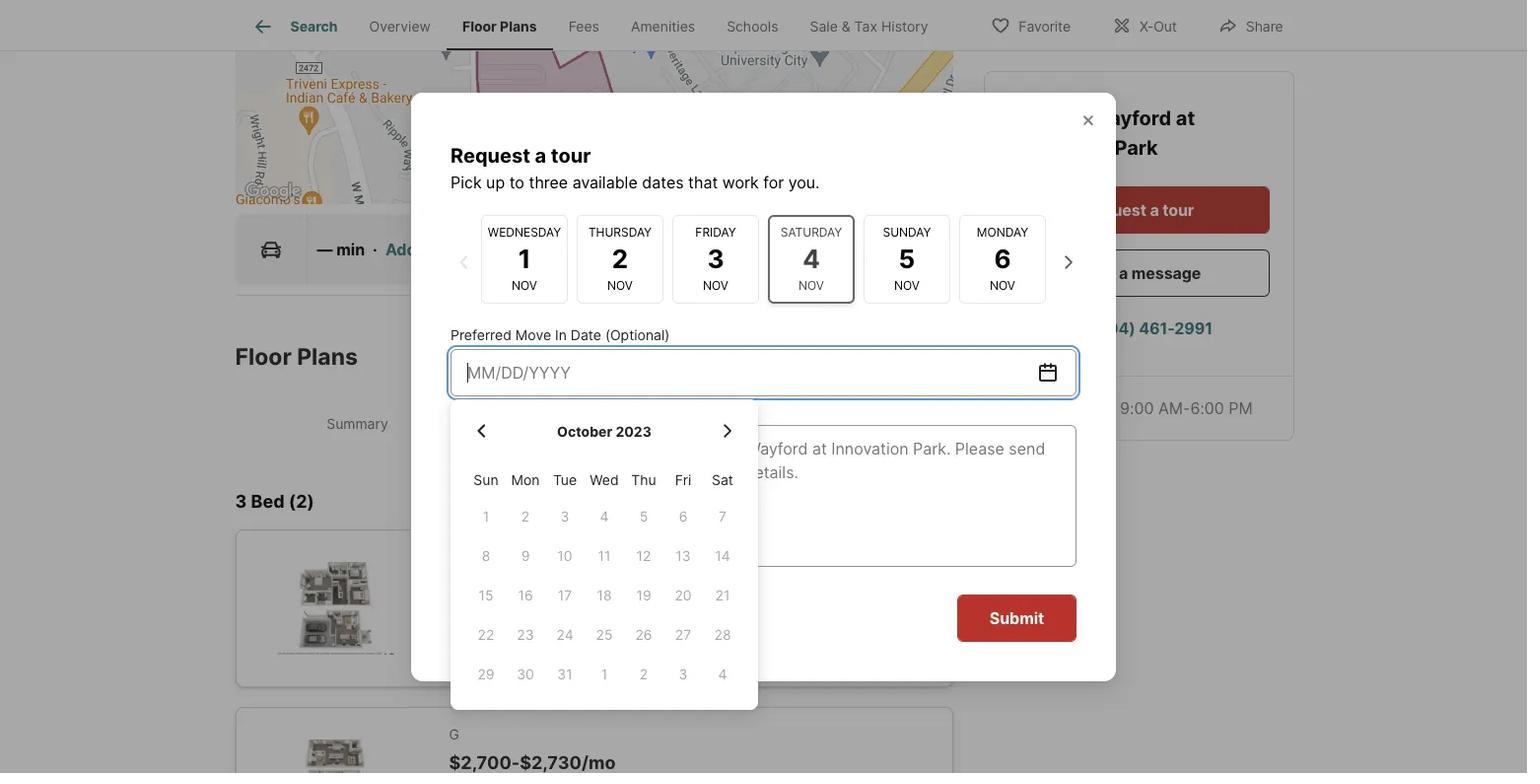 Task type: describe. For each thing, give the bounding box(es) containing it.
3 inside 3 bed (2) tab
[[800, 415, 809, 431]]

message for send a message
[[1132, 263, 1201, 283]]

wednesday 1 nov
[[488, 225, 561, 293]]

3 bed · 2.5 baths · 1,413 sqft.
[[449, 606, 641, 623]]

fri
[[675, 472, 692, 488]]

fees
[[569, 18, 599, 35]]

submit button
[[957, 594, 1077, 641]]

sunday 5 nov
[[883, 225, 931, 293]]

461-
[[1139, 318, 1175, 338]]

floor plans inside tab
[[462, 18, 537, 35]]

history
[[881, 18, 928, 35]]

monday
[[977, 225, 1029, 240]]

google image
[[240, 178, 305, 204]]

date
[[571, 326, 601, 343]]

1 vertical spatial (2)
[[289, 491, 314, 512]]

innovation
[[1008, 136, 1110, 160]]

sale & tax history tab
[[794, 3, 944, 50]]

move
[[516, 326, 551, 343]]

tue
[[553, 472, 577, 488]]

sat
[[712, 472, 734, 488]]

0 horizontal spatial floor plans
[[235, 343, 358, 370]]

available inside request a tour pick up to three available dates that work for you.
[[573, 172, 638, 192]]

2023
[[616, 423, 652, 439]]

friday 3 nov
[[695, 225, 736, 293]]

$2,675/mo
[[449, 574, 544, 595]]

3 units available
[[449, 647, 569, 667]]

sunday
[[883, 225, 931, 240]]

fri nov 03 2023 cell
[[679, 666, 688, 682]]

4 inside saturday 4 nov
[[803, 244, 820, 274]]

Preferred Move In Date (Optional) text field
[[467, 360, 1036, 384]]

units
[[464, 647, 500, 667]]

tax
[[854, 18, 878, 35]]

preferred
[[451, 326, 512, 343]]

sat nov 04 2023 cell
[[718, 666, 727, 682]]

request a tour pick up to three available dates that work for you.
[[451, 143, 820, 192]]

g
[[449, 725, 459, 742]]

request a tour button
[[1008, 186, 1269, 234]]

row containing sun
[[466, 472, 742, 497]]

contact
[[1008, 106, 1090, 130]]

thursday
[[589, 225, 652, 240]]

nov for 5
[[894, 278, 920, 293]]

thu nov 02 2023 cell
[[640, 666, 648, 682]]

2 row from the top
[[466, 497, 742, 536]]

message for write a message
[[500, 402, 559, 419]]

commute
[[433, 239, 505, 259]]

wednesday
[[488, 225, 561, 240]]

amenities
[[631, 18, 695, 35]]

schools tab
[[711, 3, 794, 50]]

sale & tax history
[[810, 18, 928, 35]]

previous image
[[452, 250, 476, 274]]

9:00
[[1120, 398, 1154, 418]]

1,413
[[572, 606, 606, 623]]

a right the add
[[420, 239, 429, 259]]

summary tab
[[239, 399, 476, 448]]

plans inside tab
[[500, 18, 537, 35]]

(704)
[[1092, 318, 1136, 338]]

3 bed (2) tab
[[712, 399, 949, 448]]

of
[[823, 191, 832, 202]]

search
[[290, 18, 338, 35]]

min
[[336, 239, 365, 259]]

three
[[529, 172, 568, 192]]

(2) inside 3 bed (2) tab
[[842, 415, 862, 431]]

x-out button
[[1095, 4, 1194, 45]]

at
[[1176, 106, 1195, 130]]

g $2,700-$2,730/mo
[[449, 725, 616, 773]]

send
[[1076, 263, 1116, 283]]

for
[[763, 172, 784, 192]]

row group inside dialog
[[466, 497, 742, 694]]

sun
[[474, 472, 499, 488]]

add
[[385, 239, 417, 259]]

· for 2.5
[[491, 606, 495, 623]]

6:00
[[1191, 398, 1224, 418]]

2 for thu nov 02 2023 cell
[[640, 666, 648, 682]]

to
[[509, 172, 524, 192]]

3 inside friday 3 nov
[[707, 244, 724, 274]]

tab list containing search
[[235, 0, 960, 50]]

a for send a message
[[1119, 263, 1128, 283]]

4 row from the top
[[466, 576, 742, 615]]

(704) 461-2991
[[1092, 318, 1213, 338]]

saturday 4 nov
[[781, 225, 842, 293]]

share button
[[1202, 4, 1300, 45]]

tour for request a tour
[[1163, 200, 1194, 220]]

2.5
[[499, 606, 519, 623]]

wed
[[590, 472, 619, 488]]

nov for 1
[[512, 278, 537, 293]]

4 inside row
[[718, 666, 727, 682]]

terms of use
[[793, 191, 852, 202]]

2991
[[1175, 318, 1213, 338]]

work
[[723, 172, 759, 192]]

baths
[[523, 606, 561, 623]]

tour for request a tour pick up to three available dates that work for you.
[[551, 143, 591, 167]]

request for request a tour pick up to three available dates that work for you.
[[451, 143, 530, 167]]

mon
[[511, 472, 540, 488]]

a for request a tour pick up to three available dates that work for you.
[[535, 143, 546, 167]]

next image
[[1056, 250, 1079, 274]]

grid inside dialog
[[466, 415, 742, 694]]

&
[[842, 18, 851, 35]]

favorite
[[1019, 17, 1071, 34]]

sqft.
[[610, 606, 641, 623]]

(5)
[[606, 415, 624, 431]]

1 inside the wednesday 1 nov
[[518, 244, 531, 274]]

dates
[[642, 172, 684, 192]]

5
[[899, 244, 915, 274]]



Task type: vqa. For each thing, say whether or not it's contained in the screenshot.


Task type: locate. For each thing, give the bounding box(es) containing it.
0 horizontal spatial available
[[504, 647, 569, 667]]

terms
[[793, 191, 821, 202]]

b2 image
[[268, 562, 402, 654]]

nov up the move
[[512, 278, 537, 293]]

2 horizontal spatial 2
[[640, 666, 648, 682]]

1 horizontal spatial 1
[[601, 666, 608, 682]]

plans left fees
[[500, 18, 537, 35]]

4 down saturday
[[803, 244, 820, 274]]

a up three
[[535, 143, 546, 167]]

5 nov from the left
[[894, 278, 920, 293]]

dialog
[[411, 92, 1116, 710]]

0 vertical spatial floor
[[462, 18, 497, 35]]

1 horizontal spatial floor plans
[[462, 18, 537, 35]]

tour up three
[[551, 143, 591, 167]]

nov down 5
[[894, 278, 920, 293]]

amenities tab
[[615, 3, 711, 50]]

1 horizontal spatial (2)
[[842, 415, 862, 431]]

nov inside friday 3 nov
[[703, 278, 729, 293]]

nov down the friday on the left
[[703, 278, 729, 293]]

1 vertical spatial tab list
[[235, 395, 953, 452]]

available
[[573, 172, 638, 192], [504, 647, 569, 667]]

wayford at innovation park
[[1008, 106, 1195, 160]]

0 horizontal spatial (2)
[[289, 491, 314, 512]]

use
[[835, 191, 852, 202]]

3 bed (2) inside tab
[[800, 415, 862, 431]]

0 vertical spatial tab list
[[235, 0, 960, 50]]

1 horizontal spatial ·
[[491, 606, 495, 623]]

2 inside grid
[[640, 666, 648, 682]]

0 horizontal spatial tour
[[551, 143, 591, 167]]

nov inside thursday 2 nov
[[607, 278, 633, 293]]

—
[[317, 239, 333, 259]]

bed
[[576, 415, 602, 431], [812, 415, 838, 431], [251, 491, 285, 512], [462, 606, 487, 623]]

summary
[[327, 415, 388, 431]]

nov for 6
[[990, 278, 1016, 293]]

tour up 'send a message' button
[[1163, 200, 1194, 220]]

2 nov from the left
[[607, 278, 633, 293]]

1 inside row
[[601, 666, 608, 682]]

0 horizontal spatial request
[[451, 143, 530, 167]]

2 left (5)
[[564, 415, 572, 431]]

nov inside saturday 4 nov
[[799, 278, 824, 293]]

1 horizontal spatial 4
[[803, 244, 820, 274]]

share
[[1246, 17, 1283, 34]]

(704) 461-2991 button
[[1008, 305, 1269, 352]]

in
[[555, 326, 567, 343]]

3
[[707, 244, 724, 274], [800, 415, 809, 431], [235, 491, 247, 512], [449, 606, 458, 623], [449, 647, 459, 667], [679, 666, 688, 682]]

3 row from the top
[[466, 536, 742, 576]]

write a message
[[451, 402, 559, 419]]

6
[[994, 244, 1011, 274]]

0 vertical spatial plans
[[500, 18, 537, 35]]

request up up
[[451, 143, 530, 167]]

message up october
[[500, 402, 559, 419]]

overview
[[369, 18, 431, 35]]

2 vertical spatial 2
[[640, 666, 648, 682]]

today:
[[1069, 398, 1116, 418]]

2 inside tab
[[564, 415, 572, 431]]

1 left thu nov 02 2023 cell
[[601, 666, 608, 682]]

out
[[1154, 17, 1177, 34]]

0 vertical spatial 3 bed (2)
[[800, 415, 862, 431]]

available down the baths
[[504, 647, 569, 667]]

schools
[[727, 18, 778, 35]]

nov for 2
[[607, 278, 633, 293]]

0 horizontal spatial 3 bed (2)
[[235, 491, 314, 512]]

1 vertical spatial 3 bed (2)
[[235, 491, 314, 512]]

0 horizontal spatial ·
[[373, 239, 378, 259]]

0 horizontal spatial 2
[[564, 415, 572, 431]]

$2,700-
[[449, 752, 520, 773]]

add a commute button
[[385, 237, 505, 261]]

1 vertical spatial 2
[[564, 415, 572, 431]]

dialog containing 1
[[411, 92, 1116, 710]]

1 horizontal spatial request
[[1083, 200, 1147, 220]]

1 nov from the left
[[512, 278, 537, 293]]

send a message
[[1076, 263, 1201, 283]]

nov for 3
[[703, 278, 729, 293]]

floor plans up summary
[[235, 343, 358, 370]]

1 down wednesday
[[518, 244, 531, 274]]

wayford
[[1090, 106, 1172, 130]]

a for request a tour
[[1150, 200, 1159, 220]]

preferred move in date (optional)
[[451, 326, 670, 343]]

map region
[[65, 0, 1074, 267]]

search link
[[251, 15, 338, 38]]

message inside button
[[1132, 263, 1201, 283]]

3 nov from the left
[[703, 278, 729, 293]]

a for write a message
[[489, 402, 496, 419]]

2 bed (5)
[[564, 415, 624, 431]]

4 right fri nov 03 2023 cell
[[718, 666, 727, 682]]

(optional)
[[605, 326, 670, 343]]

write
[[451, 402, 485, 419]]

0 horizontal spatial 1
[[518, 244, 531, 274]]

1 horizontal spatial 3 bed (2)
[[800, 415, 862, 431]]

open
[[1025, 398, 1065, 418]]

0 vertical spatial (2)
[[842, 415, 862, 431]]

I'm interested in requesting a tour for Wayford at Innovation Park. Please send me current availability and additional details. text field
[[467, 436, 1060, 555]]

nov for 4
[[799, 278, 824, 293]]

message up 461-
[[1132, 263, 1201, 283]]

(2)
[[842, 415, 862, 431], [289, 491, 314, 512]]

fees tab
[[553, 3, 615, 50]]

4
[[803, 244, 820, 274], [718, 666, 727, 682]]

request inside button
[[1083, 200, 1147, 220]]

4 nov from the left
[[799, 278, 824, 293]]

1 horizontal spatial message
[[1132, 263, 1201, 283]]

send a message button
[[1008, 249, 1269, 297]]

· for add
[[373, 239, 378, 259]]

nov down 6
[[990, 278, 1016, 293]]

0 horizontal spatial floor
[[235, 343, 292, 370]]

6 row from the top
[[466, 654, 742, 694]]

b2
[[449, 548, 466, 564]]

saturday
[[781, 225, 842, 240]]

0 vertical spatial 4
[[803, 244, 820, 274]]

row
[[466, 472, 742, 497], [466, 497, 742, 536], [466, 536, 742, 576], [466, 576, 742, 615], [466, 615, 742, 654], [466, 654, 742, 694]]

1 tab list from the top
[[235, 0, 960, 50]]

g image
[[268, 739, 402, 773]]

up
[[486, 172, 505, 192]]

a down "park"
[[1150, 200, 1159, 220]]

nov up (optional)
[[607, 278, 633, 293]]

tour
[[551, 143, 591, 167], [1163, 200, 1194, 220]]

2 horizontal spatial ·
[[564, 606, 568, 623]]

— min · add a commute
[[317, 239, 505, 259]]

row containing 1
[[466, 654, 742, 694]]

6 nov from the left
[[990, 278, 1016, 293]]

3 bed (2)
[[800, 415, 862, 431], [235, 491, 314, 512]]

that
[[688, 172, 718, 192]]

submit
[[990, 608, 1044, 628]]

· left 2.5
[[491, 606, 495, 623]]

1
[[518, 244, 531, 274], [601, 666, 608, 682]]

thu
[[631, 472, 656, 488]]

1 horizontal spatial 2
[[612, 244, 628, 274]]

open today: 9:00 am-6:00 pm
[[1025, 398, 1253, 418]]

nov inside the wednesday 1 nov
[[512, 278, 537, 293]]

row group
[[466, 497, 742, 694]]

october
[[557, 423, 612, 439]]

row group containing 1
[[466, 497, 742, 694]]

1 vertical spatial floor plans
[[235, 343, 358, 370]]

1 vertical spatial 1
[[601, 666, 608, 682]]

friday
[[695, 225, 736, 240]]

0 horizontal spatial 4
[[718, 666, 727, 682]]

5 row from the top
[[466, 615, 742, 654]]

1 horizontal spatial tour
[[1163, 200, 1194, 220]]

1 vertical spatial plans
[[297, 343, 358, 370]]

request for request a tour
[[1083, 200, 1147, 220]]

1 vertical spatial tour
[[1163, 200, 1194, 220]]

am-
[[1159, 398, 1191, 418]]

a
[[535, 143, 546, 167], [1150, 200, 1159, 220], [420, 239, 429, 259], [1119, 263, 1128, 283], [489, 402, 496, 419]]

0 horizontal spatial message
[[500, 402, 559, 419]]

nov down saturday
[[799, 278, 824, 293]]

· left 1,413
[[564, 606, 568, 623]]

floor plans
[[462, 18, 537, 35], [235, 343, 358, 370]]

0 horizontal spatial plans
[[297, 343, 358, 370]]

1 vertical spatial request
[[1083, 200, 1147, 220]]

monday 6 nov
[[977, 225, 1029, 293]]

tour inside request a tour button
[[1163, 200, 1194, 220]]

1 row from the top
[[466, 472, 742, 497]]

october 2023
[[557, 423, 652, 439]]

1 vertical spatial message
[[500, 402, 559, 419]]

tab list
[[235, 0, 960, 50], [235, 395, 953, 452]]

pm
[[1229, 398, 1253, 418]]

wed nov 01 2023 cell
[[601, 666, 608, 682]]

a inside request a tour pick up to three available dates that work for you.
[[535, 143, 546, 167]]

1 vertical spatial floor
[[235, 343, 292, 370]]

floor plans tab
[[447, 3, 553, 50]]

$2,730/mo
[[520, 752, 616, 773]]

grid containing october 2023
[[466, 415, 742, 694]]

0 vertical spatial 1
[[518, 244, 531, 274]]

nov inside sunday 5 nov
[[894, 278, 920, 293]]

0 vertical spatial floor plans
[[462, 18, 537, 35]]

available up thursday
[[573, 172, 638, 192]]

0 vertical spatial message
[[1132, 263, 1201, 283]]

0 vertical spatial 2
[[612, 244, 628, 274]]

tab list containing summary
[[235, 395, 953, 452]]

plans
[[500, 18, 537, 35], [297, 343, 358, 370]]

floor inside floor plans tab
[[462, 18, 497, 35]]

nov
[[512, 278, 537, 293], [607, 278, 633, 293], [703, 278, 729, 293], [799, 278, 824, 293], [894, 278, 920, 293], [990, 278, 1016, 293]]

2 inside thursday 2 nov
[[612, 244, 628, 274]]

1 horizontal spatial floor
[[462, 18, 497, 35]]

grid
[[466, 415, 742, 694]]

2 left fri nov 03 2023 cell
[[640, 666, 648, 682]]

favorite button
[[975, 4, 1088, 45]]

x-
[[1140, 17, 1154, 34]]

terms of use button
[[65, 0, 1074, 267]]

message inside dialog
[[500, 402, 559, 419]]

park
[[1115, 136, 1158, 160]]

1 vertical spatial 4
[[718, 666, 727, 682]]

0 vertical spatial available
[[573, 172, 638, 192]]

plans up summary
[[297, 343, 358, 370]]

2 bed (5) tab
[[476, 399, 712, 448]]

b2 $2,675/mo
[[449, 548, 544, 595]]

floor
[[462, 18, 497, 35], [235, 343, 292, 370]]

0 vertical spatial tour
[[551, 143, 591, 167]]

(704) 461-2991 link
[[1008, 305, 1269, 352]]

x-out
[[1140, 17, 1177, 34]]

request inside request a tour pick up to three available dates that work for you.
[[451, 143, 530, 167]]

you.
[[788, 172, 820, 192]]

1 horizontal spatial plans
[[500, 18, 537, 35]]

a right send
[[1119, 263, 1128, 283]]

request a tour
[[1083, 200, 1194, 220]]

floor plans left fees
[[462, 18, 537, 35]]

2 for 2 bed (5)
[[564, 415, 572, 431]]

sale
[[810, 18, 838, 35]]

2 tab list from the top
[[235, 395, 953, 452]]

pick
[[451, 172, 482, 192]]

a right write
[[489, 402, 496, 419]]

1 horizontal spatial available
[[573, 172, 638, 192]]

2 down thursday
[[612, 244, 628, 274]]

overview tab
[[353, 3, 447, 50]]

request down "park"
[[1083, 200, 1147, 220]]

0 vertical spatial request
[[451, 143, 530, 167]]

tour inside request a tour pick up to three available dates that work for you.
[[551, 143, 591, 167]]

· right min
[[373, 239, 378, 259]]

1 vertical spatial available
[[504, 647, 569, 667]]

nov inside monday 6 nov
[[990, 278, 1016, 293]]

thursday 2 nov
[[589, 225, 652, 293]]



